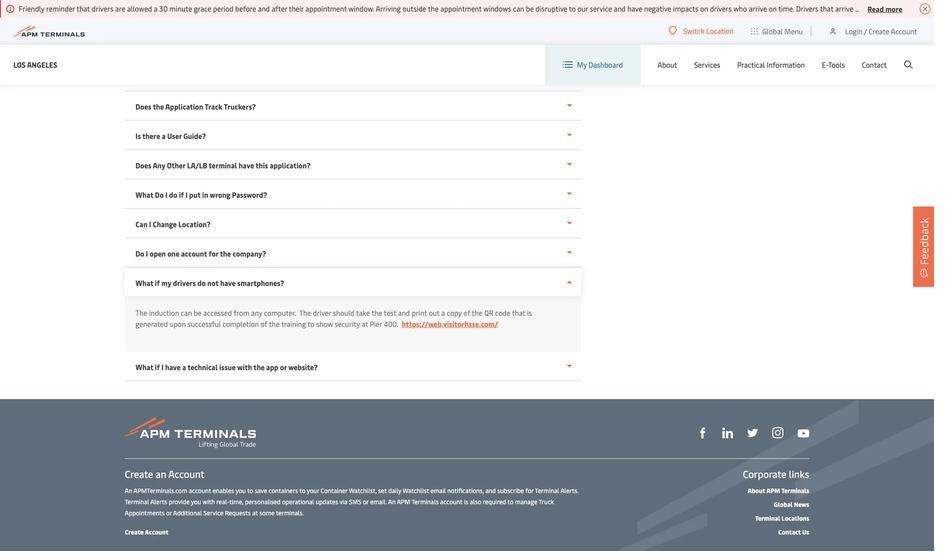 Task type: describe. For each thing, give the bounding box(es) containing it.
does for does any other la/lb terminal have this application?
[[136, 161, 152, 170]]

location
[[707, 26, 734, 36]]

the induction can be accessed from any computer.  the driver should take the test and print out a copy of the qr code that is generated upon successful completion of the training to show security at pier 400.
[[136, 308, 533, 329]]

instagram link
[[773, 427, 784, 439]]

2 on from the left
[[769, 4, 777, 13]]

practical
[[738, 60, 766, 70]]

sms
[[349, 498, 362, 507]]

0 vertical spatial of
[[464, 308, 471, 318]]

close alert image
[[921, 4, 931, 14]]

truck
[[539, 498, 554, 507]]

fill 44 link
[[748, 427, 759, 439]]

user
[[167, 131, 182, 141]]

2 outside from the left
[[856, 4, 880, 13]]

los angeles link
[[13, 59, 57, 70]]

time,
[[230, 498, 244, 507]]

0 horizontal spatial of
[[261, 319, 268, 329]]

requests
[[225, 509, 251, 518]]

security
[[335, 319, 360, 329]]

can i change location? button
[[125, 209, 582, 239]]

should
[[333, 308, 355, 318]]

https://web.visitorhsse.com/ link
[[402, 319, 498, 329]]

login / create account
[[846, 26, 918, 36]]

do inside what do i do if i put in wrong password? dropdown button
[[169, 190, 177, 200]]

1 horizontal spatial an
[[388, 498, 396, 507]]

friendly
[[19, 4, 44, 13]]

what for what if my drivers do not have smartphones?
[[136, 278, 153, 288]]

2 horizontal spatial drivers
[[711, 4, 732, 13]]

1 horizontal spatial be
[[526, 4, 534, 13]]

an
[[156, 468, 166, 481]]

create for create an account
[[125, 468, 153, 481]]

not
[[208, 278, 219, 288]]

do i open one account for the company? button
[[125, 239, 582, 268]]

if for my
[[155, 278, 160, 288]]

have inside what if i have a technical issue with the app or website? dropdown button
[[165, 363, 181, 372]]

that inside the 'the induction can be accessed from any computer.  the driver should take the test and print out a copy of the qr code that is generated upon successful completion of the training to show security at pier 400.'
[[512, 308, 526, 318]]

allowed
[[127, 4, 152, 13]]

application
[[165, 102, 203, 112]]

generated
[[136, 319, 168, 329]]

2 horizontal spatial or
[[363, 498, 369, 507]]

1 arrive from the left
[[749, 4, 768, 13]]

do i open one account for the company?
[[136, 249, 266, 259]]

real-
[[217, 498, 230, 507]]

corporate links
[[744, 468, 810, 481]]

are
[[115, 4, 125, 13]]

0 vertical spatial apm
[[767, 487, 781, 496]]

company?
[[233, 249, 266, 259]]

terminal locations link
[[756, 515, 810, 523]]

time.
[[779, 4, 795, 13]]

have inside "does any other la/lb terminal have this application?" 'dropdown button'
[[239, 161, 254, 170]]

400.
[[384, 319, 399, 329]]

and inside the 'the induction can be accessed from any computer.  the driver should take the test and print out a copy of the qr code that is generated upon successful completion of the training to show security at pier 400.'
[[398, 308, 410, 318]]

2 horizontal spatial that
[[821, 4, 834, 13]]

with inside dropdown button
[[237, 363, 252, 372]]

feedback
[[917, 218, 932, 265]]

create for create account
[[125, 529, 144, 537]]

to inside the 'the induction can be accessed from any computer.  the driver should take the test and print out a copy of the qr code that is generated upon successful completion of the training to show security at pier 400.'
[[308, 319, 315, 329]]

0 vertical spatial create
[[869, 26, 890, 36]]

take
[[356, 308, 370, 318]]

e-
[[823, 60, 829, 70]]

wrong
[[210, 190, 231, 200]]

dashboard
[[589, 60, 623, 70]]

what if i have a technical issue with the app or website? button
[[125, 352, 582, 382]]

is inside an apmterminals.com account enables you to save containers to your container watchlist, set daily watchlist email notifications, and subscribe for terminal alerts. terminal alerts provide you with real-time, personalised operational updates via sms or email. an apm terminals account is also required to manage truck appointments or additional service requests at some terminals.
[[464, 498, 469, 507]]

youtube image
[[798, 430, 810, 438]]

a left 30
[[154, 4, 158, 13]]

one
[[168, 249, 180, 259]]

negative
[[645, 4, 672, 13]]

disruptive
[[536, 4, 568, 13]]

is there a user guide?
[[136, 131, 206, 141]]

appointmen
[[898, 4, 935, 13]]

what do i do if i put in wrong password?
[[136, 190, 267, 200]]

about button
[[658, 45, 678, 85]]

manage
[[515, 498, 538, 507]]

alerts.
[[561, 487, 579, 496]]

induction
[[149, 308, 179, 318]]

accessed
[[203, 308, 232, 318]]

1 vertical spatial account
[[189, 487, 211, 496]]

global for global news
[[775, 501, 793, 509]]

0 horizontal spatial that
[[77, 4, 90, 13]]

1 appointment from the left
[[306, 4, 347, 13]]

appointments
[[125, 509, 165, 518]]

1 vertical spatial account
[[168, 468, 205, 481]]

before
[[235, 4, 256, 13]]

grace
[[194, 4, 211, 13]]

tools
[[829, 60, 846, 70]]

0 vertical spatial if
[[179, 190, 184, 200]]

linkedin image
[[723, 428, 734, 439]]

app
[[266, 363, 279, 372]]

windows
[[484, 4, 512, 13]]

for inside dropdown button
[[209, 249, 219, 259]]

and inside an apmterminals.com account enables you to save containers to your container watchlist, set daily watchlist email notifications, and subscribe for terminal alerts. terminal alerts provide you with real-time, personalised operational updates via sms or email. an apm terminals account is also required to manage truck appointments or additional service requests at some terminals.
[[486, 487, 496, 496]]

switch location
[[684, 26, 734, 36]]

operational
[[282, 498, 314, 507]]

terminals.
[[276, 509, 304, 518]]

training
[[282, 319, 306, 329]]

daily
[[389, 487, 402, 496]]

if for i
[[155, 363, 160, 372]]

2 the from the left
[[300, 308, 311, 318]]

my
[[578, 60, 587, 70]]

practical information
[[738, 60, 806, 70]]

about for about
[[658, 60, 678, 70]]

service
[[204, 509, 224, 518]]

who
[[734, 4, 748, 13]]

what for what do i do if i put in wrong password?
[[136, 190, 153, 200]]

terminal locations
[[756, 515, 810, 523]]

1 the from the left
[[136, 308, 147, 318]]

save
[[255, 487, 267, 496]]

terminal
[[209, 161, 237, 170]]

2 vertical spatial account
[[441, 498, 463, 507]]

show
[[316, 319, 333, 329]]

out
[[429, 308, 440, 318]]

about apm terminals link
[[748, 487, 810, 496]]

print
[[412, 308, 427, 318]]

us
[[803, 529, 810, 537]]

apmterminals.com
[[134, 487, 187, 496]]

subscribe
[[498, 487, 524, 496]]

los angeles
[[13, 60, 57, 69]]

https://web.visitorhsse.com/
[[402, 319, 498, 329]]

or inside dropdown button
[[280, 363, 287, 372]]

0 vertical spatial do
[[155, 190, 164, 200]]

2 their from the left
[[881, 4, 896, 13]]

read more
[[868, 4, 903, 14]]

links
[[790, 468, 810, 481]]

minute
[[170, 4, 192, 13]]

0 vertical spatial you
[[236, 487, 246, 496]]

from
[[234, 308, 250, 318]]

some
[[260, 509, 275, 518]]

terminals inside an apmterminals.com account enables you to save containers to your container watchlist, set daily watchlist email notifications, and subscribe for terminal alerts. terminal alerts provide you with real-time, personalised operational updates via sms or email. an apm terminals account is also required to manage truck appointments or additional service requests at some terminals.
[[412, 498, 439, 507]]

what if my drivers do not have smartphones?
[[136, 278, 284, 288]]

in
[[202, 190, 208, 200]]

information
[[767, 60, 806, 70]]

do inside what if my drivers do not have smartphones? dropdown button
[[198, 278, 206, 288]]



Task type: locate. For each thing, give the bounding box(es) containing it.
1 horizontal spatial the
[[300, 308, 311, 318]]

of
[[464, 308, 471, 318], [261, 319, 268, 329]]

do down any
[[155, 190, 164, 200]]

2 vertical spatial account
[[145, 529, 169, 537]]

1 vertical spatial does
[[136, 161, 152, 170]]

and
[[258, 4, 270, 13], [614, 4, 626, 13], [398, 308, 410, 318], [486, 487, 496, 496]]

have left negative
[[628, 4, 643, 13]]

1 vertical spatial for
[[526, 487, 534, 496]]

account right one
[[181, 249, 207, 259]]

what down generated
[[136, 363, 153, 372]]

0 horizontal spatial apm
[[397, 498, 411, 507]]

terminal up appointments
[[125, 498, 149, 507]]

create down appointments
[[125, 529, 144, 537]]

updates
[[316, 498, 338, 507]]

be inside the 'the induction can be accessed from any computer.  the driver should take the test and print out a copy of the qr code that is generated upon successful completion of the training to show security at pier 400.'
[[194, 308, 202, 318]]

1 horizontal spatial outside
[[856, 4, 880, 13]]

to left the your
[[300, 487, 306, 496]]

open
[[150, 249, 166, 259]]

2 arrive from the left
[[836, 4, 854, 13]]

1 vertical spatial if
[[155, 278, 160, 288]]

via
[[340, 498, 348, 507]]

account down more
[[892, 26, 918, 36]]

0 vertical spatial at
[[362, 319, 368, 329]]

1 their from the left
[[289, 4, 304, 13]]

does the application track truckers?
[[136, 102, 256, 112]]

track
[[205, 102, 223, 112]]

an
[[125, 487, 132, 496], [388, 498, 396, 507]]

terminals down watchlist
[[412, 498, 439, 507]]

and left after
[[258, 4, 270, 13]]

1 vertical spatial can
[[181, 308, 192, 318]]

global menu button
[[743, 18, 812, 44]]

terminal down global news link on the bottom
[[756, 515, 781, 523]]

a left user on the top of the page
[[162, 131, 166, 141]]

1 horizontal spatial on
[[769, 4, 777, 13]]

be left disruptive
[[526, 4, 534, 13]]

a left the technical
[[182, 363, 186, 372]]

0 horizontal spatial arrive
[[749, 4, 768, 13]]

and right service at the right
[[614, 4, 626, 13]]

apm down corporate links at the right bottom of page
[[767, 487, 781, 496]]

or
[[280, 363, 287, 372], [363, 498, 369, 507], [166, 509, 172, 518]]

global left menu
[[763, 26, 783, 36]]

services
[[695, 60, 721, 70]]

about
[[658, 60, 678, 70], [748, 487, 766, 496]]

with up service
[[203, 498, 215, 507]]

create right /
[[869, 26, 890, 36]]

about left services
[[658, 60, 678, 70]]

do left put
[[169, 190, 177, 200]]

0 horizontal spatial their
[[289, 4, 304, 13]]

set
[[379, 487, 387, 496]]

1 horizontal spatial is
[[528, 308, 533, 318]]

1 horizontal spatial at
[[362, 319, 368, 329]]

be up successful
[[194, 308, 202, 318]]

arrive right who
[[749, 4, 768, 13]]

appointment left window.
[[306, 4, 347, 13]]

e-tools button
[[823, 45, 846, 85]]

pier
[[370, 319, 382, 329]]

feedback button
[[914, 207, 935, 287]]

2 vertical spatial or
[[166, 509, 172, 518]]

0 vertical spatial can
[[514, 4, 525, 13]]

0 horizontal spatial with
[[203, 498, 215, 507]]

0 horizontal spatial appointment
[[306, 4, 347, 13]]

global menu
[[763, 26, 804, 36]]

you up additional
[[191, 498, 201, 507]]

30
[[159, 4, 168, 13]]

1 vertical spatial do
[[136, 249, 144, 259]]

1 does from the top
[[136, 102, 152, 112]]

los
[[13, 60, 26, 69]]

instagram image
[[773, 428, 784, 439]]

does left any
[[136, 161, 152, 170]]

1 vertical spatial an
[[388, 498, 396, 507]]

1 vertical spatial be
[[194, 308, 202, 318]]

1 horizontal spatial do
[[198, 278, 206, 288]]

or right app
[[280, 363, 287, 372]]

menu
[[785, 26, 804, 36]]

1 horizontal spatial drivers
[[173, 278, 196, 288]]

linkedin__x28_alt_x29__3_ link
[[723, 427, 734, 439]]

contact for contact us
[[779, 529, 802, 537]]

0 vertical spatial account
[[892, 26, 918, 36]]

0 horizontal spatial terminals
[[412, 498, 439, 507]]

for inside an apmterminals.com account enables you to save containers to your container watchlist, set daily watchlist email notifications, and subscribe for terminal alerts. terminal alerts provide you with real-time, personalised operational updates via sms or email. an apm terminals account is also required to manage truck appointments or additional service requests at some terminals.
[[526, 487, 534, 496]]

does
[[136, 102, 152, 112], [136, 161, 152, 170]]

1 horizontal spatial terminals
[[782, 487, 810, 496]]

my
[[162, 278, 171, 288]]

does inside 'dropdown button'
[[136, 161, 152, 170]]

have left this
[[239, 161, 254, 170]]

global inside button
[[763, 26, 783, 36]]

can right the windows
[[514, 4, 525, 13]]

drivers for smartphones?
[[173, 278, 196, 288]]

to left save
[[247, 487, 253, 496]]

successful
[[188, 319, 221, 329]]

can
[[514, 4, 525, 13], [181, 308, 192, 318]]

drivers left who
[[711, 4, 732, 13]]

0 horizontal spatial for
[[209, 249, 219, 259]]

you
[[236, 487, 246, 496], [191, 498, 201, 507]]

can i change location?
[[136, 219, 211, 229]]

0 horizontal spatial an
[[125, 487, 132, 496]]

0 vertical spatial global
[[763, 26, 783, 36]]

a inside the 'the induction can be accessed from any computer.  the driver should take the test and print out a copy of the qr code that is generated upon successful completion of the training to show security at pier 400.'
[[442, 308, 445, 318]]

application?
[[270, 161, 311, 170]]

what if my drivers do not have smartphones? button
[[125, 268, 582, 297]]

1 vertical spatial apm
[[397, 498, 411, 507]]

0 horizontal spatial you
[[191, 498, 201, 507]]

is
[[136, 131, 141, 141]]

facebook image
[[698, 428, 709, 439]]

0 vertical spatial an
[[125, 487, 132, 496]]

account
[[181, 249, 207, 259], [189, 487, 211, 496], [441, 498, 463, 507]]

driver
[[313, 308, 331, 318]]

an apmterminals.com account enables you to save containers to your container watchlist, set daily watchlist email notifications, and subscribe for terminal alerts. terminal alerts provide you with real-time, personalised operational updates via sms or email. an apm terminals account is also required to manage truck appointments or additional service requests at some terminals.
[[125, 487, 579, 518]]

what for what if i have a technical issue with the app or website?
[[136, 363, 153, 372]]

at inside the 'the induction can be accessed from any computer.  the driver should take the test and print out a copy of the qr code that is generated upon successful completion of the training to show security at pier 400.'
[[362, 319, 368, 329]]

contact down login / create account link
[[863, 60, 888, 70]]

0 horizontal spatial drivers
[[92, 4, 114, 13]]

account down email
[[441, 498, 463, 507]]

2 vertical spatial create
[[125, 529, 144, 537]]

can inside the 'the induction can be accessed from any computer.  the driver should take the test and print out a copy of the qr code that is generated upon successful completion of the training to show security at pier 400.'
[[181, 308, 192, 318]]

to left the show
[[308, 319, 315, 329]]

1 horizontal spatial appointment
[[441, 4, 482, 13]]

terminal up truck
[[535, 487, 560, 496]]

account left enables at the bottom of the page
[[189, 487, 211, 496]]

0 vertical spatial be
[[526, 4, 534, 13]]

of right copy
[[464, 308, 471, 318]]

0 horizontal spatial do
[[136, 249, 144, 259]]

1 vertical spatial global
[[775, 501, 793, 509]]

qr
[[485, 308, 494, 318]]

1 horizontal spatial you
[[236, 487, 246, 496]]

twitter image
[[748, 428, 759, 439]]

2 vertical spatial terminal
[[756, 515, 781, 523]]

global for global menu
[[763, 26, 783, 36]]

also
[[470, 498, 482, 507]]

1 horizontal spatial about
[[748, 487, 766, 496]]

1 vertical spatial do
[[198, 278, 206, 288]]

0 vertical spatial terminals
[[782, 487, 810, 496]]

0 vertical spatial is
[[528, 308, 533, 318]]

2 horizontal spatial terminal
[[756, 515, 781, 523]]

0 horizontal spatial the
[[136, 308, 147, 318]]

more
[[886, 4, 903, 14]]

1 horizontal spatial arrive
[[836, 4, 854, 13]]

with
[[237, 363, 252, 372], [203, 498, 215, 507]]

to left our
[[569, 4, 576, 13]]

about down corporate on the bottom of the page
[[748, 487, 766, 496]]

global news
[[775, 501, 810, 509]]

have inside what if my drivers do not have smartphones? dropdown button
[[220, 278, 236, 288]]

0 vertical spatial with
[[237, 363, 252, 372]]

1 horizontal spatial can
[[514, 4, 525, 13]]

copy
[[447, 308, 462, 318]]

0 horizontal spatial contact
[[779, 529, 802, 537]]

account down appointments
[[145, 529, 169, 537]]

any
[[153, 161, 165, 170]]

locations
[[782, 515, 810, 523]]

code
[[496, 308, 511, 318]]

1 vertical spatial or
[[363, 498, 369, 507]]

if left put
[[179, 190, 184, 200]]

do left the not
[[198, 278, 206, 288]]

login
[[846, 26, 863, 36]]

0 vertical spatial about
[[658, 60, 678, 70]]

on left time.
[[769, 4, 777, 13]]

0 vertical spatial terminal
[[535, 487, 560, 496]]

or right sms
[[363, 498, 369, 507]]

1 vertical spatial with
[[203, 498, 215, 507]]

reminder
[[46, 4, 75, 13]]

global news link
[[775, 501, 810, 509]]

1 outside from the left
[[403, 4, 427, 13]]

smartphones?
[[237, 278, 284, 288]]

you up time,
[[236, 487, 246, 496]]

about apm terminals
[[748, 487, 810, 496]]

personalised
[[245, 498, 281, 507]]

0 horizontal spatial outside
[[403, 4, 427, 13]]

1 vertical spatial of
[[261, 319, 268, 329]]

about for about apm terminals
[[748, 487, 766, 496]]

arriving
[[376, 4, 401, 13]]

at left pier
[[362, 319, 368, 329]]

1 vertical spatial contact
[[779, 529, 802, 537]]

your
[[307, 487, 319, 496]]

the up generated
[[136, 308, 147, 318]]

that right 'code'
[[512, 308, 526, 318]]

shape link
[[698, 427, 709, 439]]

global up terminal locations "link"
[[775, 501, 793, 509]]

if
[[179, 190, 184, 200], [155, 278, 160, 288], [155, 363, 160, 372]]

of down any
[[261, 319, 268, 329]]

create left an
[[125, 468, 153, 481]]

arrive up login
[[836, 4, 854, 13]]

apm down daily
[[397, 498, 411, 507]]

an down daily
[[388, 498, 396, 507]]

global
[[763, 26, 783, 36], [775, 501, 793, 509]]

do left open
[[136, 249, 144, 259]]

account
[[892, 26, 918, 36], [168, 468, 205, 481], [145, 529, 169, 537]]

containers
[[269, 487, 298, 496]]

2 vertical spatial if
[[155, 363, 160, 372]]

what do i do if i put in wrong password? button
[[125, 180, 582, 209]]

if down generated
[[155, 363, 160, 372]]

password?
[[232, 190, 267, 200]]

1 on from the left
[[701, 4, 709, 13]]

terminals up global news
[[782, 487, 810, 496]]

to down subscribe
[[508, 498, 514, 507]]

that right drivers
[[821, 4, 834, 13]]

with right issue
[[237, 363, 252, 372]]

0 horizontal spatial at
[[252, 509, 258, 518]]

2 appointment from the left
[[441, 4, 482, 13]]

what left my at left
[[136, 278, 153, 288]]

for up the not
[[209, 249, 219, 259]]

service
[[590, 4, 613, 13]]

3 what from the top
[[136, 363, 153, 372]]

contact down locations
[[779, 529, 802, 537]]

does inside dropdown button
[[136, 102, 152, 112]]

0 vertical spatial does
[[136, 102, 152, 112]]

0 horizontal spatial or
[[166, 509, 172, 518]]

1 horizontal spatial their
[[881, 4, 896, 13]]

1 vertical spatial you
[[191, 498, 201, 507]]

is left also
[[464, 498, 469, 507]]

0 vertical spatial do
[[169, 190, 177, 200]]

does for does the application track truckers?
[[136, 102, 152, 112]]

2 does from the top
[[136, 161, 152, 170]]

0 horizontal spatial is
[[464, 498, 469, 507]]

drivers inside what if my drivers do not have smartphones? dropdown button
[[173, 278, 196, 288]]

contact for contact
[[863, 60, 888, 70]]

alerts
[[151, 498, 167, 507]]

apmt footer logo image
[[125, 417, 256, 449]]

1 vertical spatial terminals
[[412, 498, 439, 507]]

with inside an apmterminals.com account enables you to save containers to your container watchlist, set daily watchlist email notifications, and subscribe for terminal alerts. terminal alerts provide you with real-time, personalised operational updates via sms or email. an apm terminals account is also required to manage truck appointments or additional service requests at some terminals.
[[203, 498, 215, 507]]

is inside the 'the induction can be accessed from any computer.  the driver should take the test and print out a copy of the qr code that is generated upon successful completion of the training to show security at pier 400.'
[[528, 308, 533, 318]]

does the application track truckers? button
[[125, 91, 582, 121]]

at left 'some'
[[252, 509, 258, 518]]

2 vertical spatial what
[[136, 363, 153, 372]]

1 vertical spatial about
[[748, 487, 766, 496]]

guide?
[[184, 131, 206, 141]]

a right out
[[442, 308, 445, 318]]

for up 'manage' on the right of the page
[[526, 487, 534, 496]]

2 what from the top
[[136, 278, 153, 288]]

1 vertical spatial what
[[136, 278, 153, 288]]

can up upon on the left
[[181, 308, 192, 318]]

appointment left the windows
[[441, 4, 482, 13]]

test
[[384, 308, 397, 318]]

apm inside an apmterminals.com account enables you to save containers to your container watchlist, set daily watchlist email notifications, and subscribe for terminal alerts. terminal alerts provide you with real-time, personalised operational updates via sms or email. an apm terminals account is also required to manage truck appointments or additional service requests at some terminals.
[[397, 498, 411, 507]]

1 vertical spatial terminal
[[125, 498, 149, 507]]

an up appointments
[[125, 487, 132, 496]]

1 horizontal spatial contact
[[863, 60, 888, 70]]

drivers left are
[[92, 4, 114, 13]]

0 vertical spatial or
[[280, 363, 287, 372]]

1 vertical spatial at
[[252, 509, 258, 518]]

1 horizontal spatial do
[[155, 190, 164, 200]]

that right reminder
[[77, 4, 90, 13]]

at
[[362, 319, 368, 329], [252, 509, 258, 518]]

their right after
[[289, 4, 304, 13]]

this
[[256, 161, 268, 170]]

account right an
[[168, 468, 205, 481]]

apm
[[767, 487, 781, 496], [397, 498, 411, 507]]

1 horizontal spatial terminal
[[535, 487, 560, 496]]

change
[[153, 219, 177, 229]]

outside up /
[[856, 4, 880, 13]]

1 vertical spatial create
[[125, 468, 153, 481]]

and right test
[[398, 308, 410, 318]]

the up training at the left of page
[[300, 308, 311, 318]]

does up is
[[136, 102, 152, 112]]

1 horizontal spatial with
[[237, 363, 252, 372]]

1 horizontal spatial of
[[464, 308, 471, 318]]

drivers right my at left
[[173, 278, 196, 288]]

have left the technical
[[165, 363, 181, 372]]

0 vertical spatial what
[[136, 190, 153, 200]]

required
[[483, 498, 507, 507]]

outside right arriving
[[403, 4, 427, 13]]

1 what from the top
[[136, 190, 153, 200]]

and up required
[[486, 487, 496, 496]]

drivers for 30
[[92, 4, 114, 13]]

what up can at the left of page
[[136, 190, 153, 200]]

0 horizontal spatial be
[[194, 308, 202, 318]]

is right 'code'
[[528, 308, 533, 318]]

or down alerts
[[166, 509, 172, 518]]

1 horizontal spatial for
[[526, 487, 534, 496]]

at inside an apmterminals.com account enables you to save containers to your container watchlist, set daily watchlist email notifications, and subscribe for terminal alerts. terminal alerts provide you with real-time, personalised operational updates via sms or email. an apm terminals account is also required to manage truck appointments or additional service requests at some terminals.
[[252, 509, 258, 518]]

their up login / create account
[[881, 4, 896, 13]]

corporate
[[744, 468, 787, 481]]

account inside dropdown button
[[181, 249, 207, 259]]

if left my at left
[[155, 278, 160, 288]]

1 horizontal spatial or
[[280, 363, 287, 372]]

0 vertical spatial account
[[181, 249, 207, 259]]

have right the not
[[220, 278, 236, 288]]

0 horizontal spatial about
[[658, 60, 678, 70]]

on right the "impacts"
[[701, 4, 709, 13]]



Task type: vqa. For each thing, say whether or not it's contained in the screenshot.
Friendly reminder that drivers are allowed a 30 minute grace period before and after their appointment window. Arriving outside the appointment windows can be disruptive to our service and have negative impacts on drivers who arrive on time. Drivers that arrive outside their appointmen
yes



